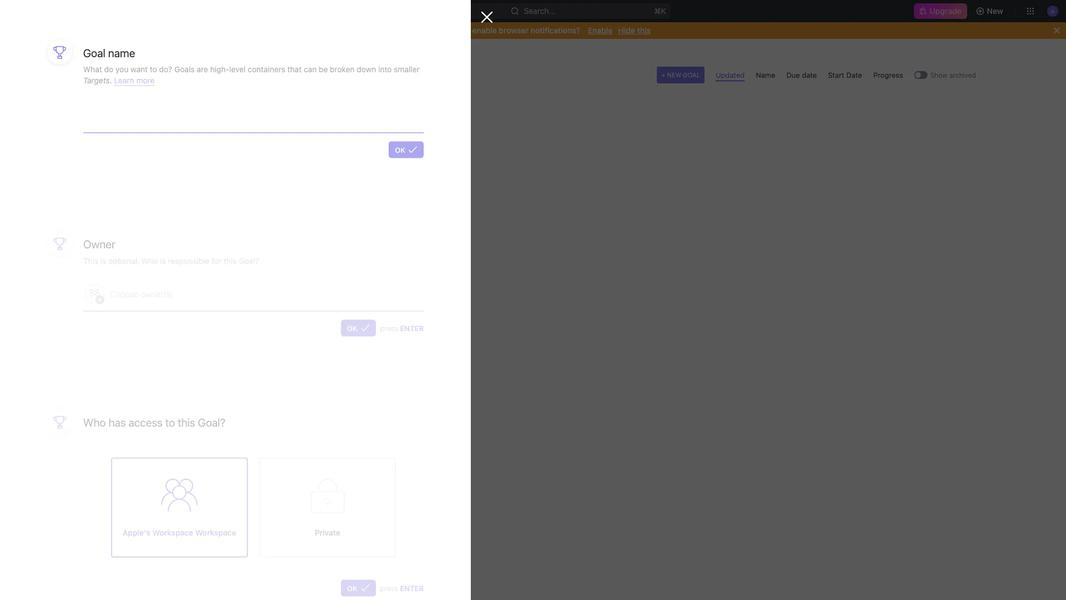 Task type: describe. For each thing, give the bounding box(es) containing it.
goal inside the "goal name what do you want to do? goals are high-level containers that can be broken down into smaller targets . learn more"
[[83, 46, 106, 59]]

1 horizontal spatial you
[[428, 26, 441, 35]]

can
[[304, 65, 317, 74]]

date
[[802, 71, 817, 79]]

1 horizontal spatial goal
[[684, 71, 701, 79]]

press enter for owner
[[380, 324, 424, 332]]

.
[[110, 76, 112, 85]]

upgrade
[[930, 6, 962, 16]]

goals inside the "goal name what do you want to do? goals are high-level containers that can be broken down into smaller targets . learn more"
[[174, 65, 195, 74]]

what
[[83, 65, 102, 74]]

archived
[[950, 71, 977, 79]]

due date
[[787, 71, 817, 79]]

high-
[[210, 65, 229, 74]]

owner(s)
[[141, 289, 173, 299]]

new inside button
[[988, 6, 1004, 16]]

apple's workspace workspace
[[123, 528, 236, 537]]

search...
[[524, 6, 556, 16]]

do
[[104, 65, 113, 74]]

start date
[[828, 71, 863, 79]]

learn more link
[[114, 76, 155, 86]]

+ new goal
[[662, 71, 701, 79]]

due
[[787, 71, 800, 79]]

access
[[129, 416, 163, 429]]

dialog containing goal name
[[0, 0, 493, 600]]

name
[[108, 46, 135, 59]]

notifications?
[[531, 26, 581, 35]]

goal name what do you want to do? goals are high-level containers that can be broken down into smaller targets . learn more
[[83, 46, 420, 85]]

apple's
[[123, 528, 150, 537]]

start
[[828, 71, 845, 79]]

learn
[[114, 76, 134, 85]]

browser
[[499, 26, 529, 35]]

press for who has access to this goal?
[[380, 584, 399, 592]]

who
[[83, 416, 106, 429]]

smaller
[[394, 65, 420, 74]]

you inside the "goal name what do you want to do? goals are high-level containers that can be broken down into smaller targets . learn more"
[[116, 65, 128, 74]]

be
[[319, 65, 328, 74]]

target
[[312, 306, 330, 314]]

date
[[847, 71, 863, 79]]

press for owner
[[380, 324, 399, 332]]

1 workspace from the left
[[153, 528, 193, 537]]

2 workspace from the left
[[195, 528, 236, 537]]

name
[[756, 71, 776, 79]]

has
[[109, 416, 126, 429]]

⌘k
[[654, 6, 666, 16]]

to inside the "goal name what do you want to do? goals are high-level containers that can be broken down into smaller targets . learn more"
[[150, 65, 157, 74]]

want inside the "goal name what do you want to do? goals are high-level containers that can be broken down into smaller targets . learn more"
[[131, 65, 148, 74]]

1 vertical spatial new
[[667, 71, 682, 79]]

ok button for who has access to this goal?
[[341, 580, 376, 596]]

broken
[[330, 65, 355, 74]]

to for want
[[463, 26, 470, 35]]

into
[[378, 65, 392, 74]]

press enter for who has access to this goal?
[[380, 584, 424, 592]]



Task type: locate. For each thing, give the bounding box(es) containing it.
1 horizontal spatial workspace
[[195, 528, 236, 537]]

to right access
[[165, 416, 175, 429]]

2 press enter from the top
[[380, 584, 424, 592]]

targets
[[83, 76, 110, 85]]

you right do
[[428, 26, 441, 35]]

workspace
[[153, 528, 193, 537], [195, 528, 236, 537]]

tree
[[4, 229, 161, 303]]

to for access
[[165, 416, 175, 429]]

enter for owner
[[400, 324, 424, 332]]

0 vertical spatial this
[[638, 26, 651, 35]]

enable
[[588, 26, 613, 35]]

1 enter from the top
[[400, 324, 424, 332]]

to
[[463, 26, 470, 35], [150, 65, 157, 74], [165, 416, 175, 429]]

0 vertical spatial press
[[380, 324, 399, 332]]

goals
[[174, 65, 195, 74], [256, 65, 292, 82]]

1 horizontal spatial to
[[165, 416, 175, 429]]

press enter
[[380, 324, 424, 332], [380, 584, 424, 592]]

None text field
[[83, 102, 424, 133]]

2 horizontal spatial to
[[463, 26, 470, 35]]

goal?
[[198, 416, 226, 429]]

1 vertical spatial ok
[[347, 324, 358, 332]]

ok for who has access to this goal?
[[347, 584, 358, 592]]

press
[[380, 324, 399, 332], [380, 584, 399, 592]]

0 horizontal spatial goals
[[174, 65, 195, 74]]

goal right +
[[684, 71, 701, 79]]

0 horizontal spatial workspace
[[153, 528, 193, 537]]

new right upgrade
[[988, 6, 1004, 16]]

0 vertical spatial to
[[463, 26, 470, 35]]

goal up what
[[83, 46, 106, 59]]

this right hide
[[638, 26, 651, 35]]

1 vertical spatial goal
[[684, 71, 701, 79]]

level
[[229, 65, 246, 74]]

you
[[428, 26, 441, 35], [116, 65, 128, 74]]

new right +
[[667, 71, 682, 79]]

0 horizontal spatial new
[[667, 71, 682, 79]]

want
[[443, 26, 461, 35], [131, 65, 148, 74]]

goals left can
[[256, 65, 292, 82]]

dialog
[[0, 0, 493, 600]]

owner
[[83, 238, 115, 251]]

0 vertical spatial new
[[988, 6, 1004, 16]]

0 horizontal spatial this
[[178, 416, 195, 429]]

0 vertical spatial ok button
[[389, 141, 424, 158]]

2 vertical spatial ok button
[[341, 580, 376, 596]]

progress
[[874, 71, 904, 79]]

are
[[197, 65, 208, 74]]

1 vertical spatial press
[[380, 584, 399, 592]]

show archived
[[931, 71, 977, 79]]

0 horizontal spatial want
[[131, 65, 148, 74]]

new
[[988, 6, 1004, 16], [667, 71, 682, 79]]

1 press from the top
[[380, 324, 399, 332]]

1 vertical spatial this
[[178, 416, 195, 429]]

ok button for owner
[[341, 320, 376, 336]]

goals left are at the left top
[[174, 65, 195, 74]]

1 vertical spatial to
[[150, 65, 157, 74]]

hide
[[619, 26, 636, 35]]

containers
[[248, 65, 285, 74]]

choose
[[110, 289, 139, 299]]

ok
[[395, 146, 406, 154], [347, 324, 358, 332], [347, 584, 358, 592]]

that
[[288, 65, 302, 74]]

1 horizontal spatial want
[[443, 26, 461, 35]]

0 horizontal spatial goal
[[83, 46, 106, 59]]

want right do
[[443, 26, 461, 35]]

1
[[308, 306, 310, 314]]

upgrade link
[[915, 3, 968, 19]]

show
[[931, 71, 948, 79]]

1 horizontal spatial new
[[988, 6, 1004, 16]]

1 vertical spatial want
[[131, 65, 148, 74]]

0 vertical spatial enter
[[400, 324, 424, 332]]

0 vertical spatial goal
[[83, 46, 106, 59]]

do
[[416, 26, 426, 35]]

2 press from the top
[[380, 584, 399, 592]]

to left the enable
[[463, 26, 470, 35]]

ok for owner
[[347, 324, 358, 332]]

who has access to this goal?
[[83, 416, 226, 429]]

enable
[[473, 26, 497, 35]]

enter for who has access to this goal?
[[400, 584, 424, 592]]

1 vertical spatial press enter
[[380, 584, 424, 592]]

more
[[136, 76, 155, 85]]

0 horizontal spatial to
[[150, 65, 157, 74]]

tree inside 'sidebar' navigation
[[4, 229, 161, 303]]

enter
[[400, 324, 424, 332], [400, 584, 424, 592]]

1 vertical spatial ok button
[[341, 320, 376, 336]]

you up learn
[[116, 65, 128, 74]]

this
[[638, 26, 651, 35], [178, 416, 195, 429]]

goal
[[83, 46, 106, 59], [684, 71, 701, 79]]

2 vertical spatial to
[[165, 416, 175, 429]]

sidebar navigation
[[0, 39, 166, 600]]

choose owner(s)
[[110, 289, 173, 299]]

0 horizontal spatial you
[[116, 65, 128, 74]]

ok button
[[389, 141, 424, 158], [341, 320, 376, 336], [341, 580, 376, 596]]

+
[[662, 71, 666, 79]]

updated
[[716, 71, 745, 79]]

do you want to enable browser notifications? enable hide this
[[416, 26, 651, 35]]

private
[[315, 528, 341, 537]]

to left do?
[[150, 65, 157, 74]]

1 press enter from the top
[[380, 324, 424, 332]]

0 vertical spatial want
[[443, 26, 461, 35]]

0 vertical spatial you
[[428, 26, 441, 35]]

1 horizontal spatial this
[[638, 26, 651, 35]]

1 target
[[308, 306, 330, 314]]

this left goal?
[[178, 416, 195, 429]]

1 vertical spatial enter
[[400, 584, 424, 592]]

want up learn more link
[[131, 65, 148, 74]]

2 enter from the top
[[400, 584, 424, 592]]

1 vertical spatial you
[[116, 65, 128, 74]]

1 horizontal spatial goals
[[256, 65, 292, 82]]

down
[[357, 65, 376, 74]]

do?
[[159, 65, 172, 74]]

new button
[[972, 2, 1011, 20]]

2 vertical spatial ok
[[347, 584, 358, 592]]

0 vertical spatial ok
[[395, 146, 406, 154]]

none text field inside 'dialog'
[[83, 102, 424, 133]]

0 vertical spatial press enter
[[380, 324, 424, 332]]



Task type: vqa. For each thing, say whether or not it's contained in the screenshot.
the left to
yes



